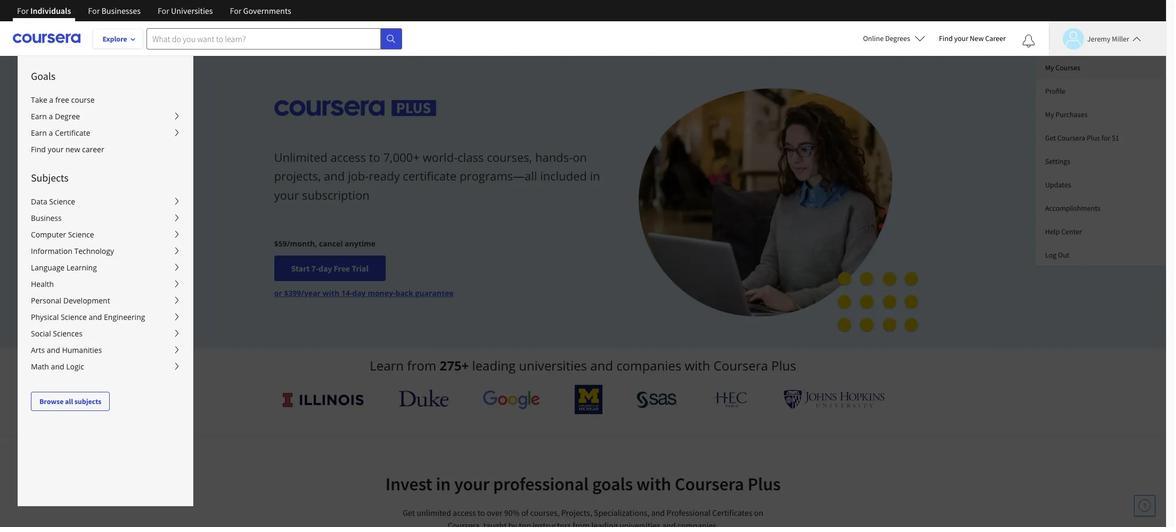 Task type: vqa. For each thing, say whether or not it's contained in the screenshot.
'SCIENCE' for Computer
yes



Task type: describe. For each thing, give the bounding box(es) containing it.
projects,
[[274, 168, 321, 184]]

my courses link
[[1036, 56, 1167, 79]]

computer science
[[31, 230, 94, 240]]

earn a certificate
[[31, 128, 90, 138]]

top
[[519, 521, 531, 528]]

arts
[[31, 345, 45, 356]]

your inside find your new career link
[[48, 144, 64, 155]]

professional
[[494, 473, 589, 496]]

explore
[[103, 34, 127, 44]]

find for find your new career
[[31, 144, 46, 155]]

specializations,
[[594, 508, 650, 519]]

physical
[[31, 312, 59, 322]]

taught
[[484, 521, 507, 528]]

banner navigation
[[9, 0, 300, 29]]

businesses
[[102, 5, 141, 16]]

and inside popup button
[[89, 312, 102, 322]]

sciences
[[53, 329, 83, 339]]

find your new career link
[[934, 32, 1012, 45]]

14-
[[342, 288, 352, 299]]

and up university of michigan image
[[591, 357, 613, 375]]

start 7-day free trial
[[291, 263, 369, 274]]

humanities
[[62, 345, 102, 356]]

my purchases link
[[1036, 103, 1167, 126]]

coursera,
[[448, 521, 482, 528]]

invest in your professional goals with coursera plus
[[386, 473, 781, 496]]

new
[[66, 144, 80, 155]]

for for universities
[[158, 5, 169, 16]]

a for free
[[49, 95, 53, 105]]

a for degree
[[49, 111, 53, 122]]

get unlimited access to over 90% of courses, projects, specializations, and professional certificates on coursera, taught by top instructors from leading universities and companies.
[[403, 508, 764, 528]]

hands-
[[536, 149, 573, 165]]

projects,
[[562, 508, 593, 519]]

back
[[396, 288, 413, 299]]

university of illinois at urbana-champaign image
[[282, 392, 365, 409]]

help center
[[1046, 227, 1083, 237]]

0 horizontal spatial universities
[[519, 357, 587, 375]]

take
[[31, 95, 47, 105]]

personal development button
[[18, 293, 193, 309]]

physical science and engineering
[[31, 312, 145, 322]]

get for get coursera plus for $1
[[1046, 133, 1057, 143]]

health button
[[18, 276, 193, 293]]

trial
[[352, 263, 369, 274]]

learn
[[370, 357, 404, 375]]

find for find your new career
[[940, 34, 953, 43]]

cancel
[[319, 239, 343, 249]]

degree
[[55, 111, 80, 122]]

coursera inside jeremy miller menu
[[1058, 133, 1086, 143]]

computer
[[31, 230, 66, 240]]

jeremy
[[1088, 34, 1111, 43]]

online degrees button
[[855, 27, 934, 50]]

leading inside get unlimited access to over 90% of courses, projects, specializations, and professional certificates on coursera, taught by top instructors from leading universities and companies.
[[592, 521, 618, 528]]

updates
[[1046, 180, 1072, 190]]

1 vertical spatial in
[[436, 473, 451, 496]]

free
[[334, 263, 350, 274]]

90%
[[504, 508, 520, 519]]

What do you want to learn? text field
[[147, 28, 381, 49]]

help center image
[[1139, 500, 1152, 513]]

7,000+
[[383, 149, 420, 165]]

science for computer
[[68, 230, 94, 240]]

$1
[[1113, 133, 1120, 143]]

course
[[71, 95, 95, 105]]

free
[[55, 95, 69, 105]]

instructors
[[533, 521, 571, 528]]

math
[[31, 362, 49, 372]]

updates link
[[1036, 173, 1167, 197]]

programs—all
[[460, 168, 537, 184]]

career
[[986, 34, 1006, 43]]

engineering
[[104, 312, 145, 322]]

anytime
[[345, 239, 376, 249]]

for for businesses
[[88, 5, 100, 16]]

and inside unlimited access to 7,000+ world-class courses, hands-on projects, and job-ready certificate programs—all included in your subscription
[[324, 168, 345, 184]]

7-
[[311, 263, 319, 274]]

profile
[[1046, 86, 1066, 96]]

unlimited
[[274, 149, 328, 165]]

information technology
[[31, 246, 114, 256]]

information
[[31, 246, 72, 256]]

information technology button
[[18, 243, 193, 260]]

class
[[458, 149, 484, 165]]

companies.
[[678, 521, 719, 528]]

for businesses
[[88, 5, 141, 16]]

math and logic
[[31, 362, 84, 372]]

computer science button
[[18, 227, 193, 243]]

get coursera plus for $1
[[1046, 133, 1120, 143]]

science for physical
[[61, 312, 87, 322]]

find your new career link
[[18, 141, 193, 158]]

/year
[[301, 288, 321, 299]]

purchases
[[1056, 110, 1088, 119]]

group containing goals
[[18, 55, 693, 528]]

goals
[[593, 473, 633, 496]]

logic
[[66, 362, 84, 372]]

your inside find your new career link
[[955, 34, 969, 43]]

1 vertical spatial plus
[[772, 357, 797, 375]]

jeremy miller button
[[1050, 28, 1142, 49]]

social sciences
[[31, 329, 83, 339]]

universities
[[171, 5, 213, 16]]

on inside unlimited access to 7,000+ world-class courses, hands-on projects, and job-ready certificate programs—all included in your subscription
[[573, 149, 587, 165]]

governments
[[243, 5, 291, 16]]

0 vertical spatial leading
[[472, 357, 516, 375]]

take a free course link
[[18, 92, 193, 108]]



Task type: locate. For each thing, give the bounding box(es) containing it.
find left new
[[940, 34, 953, 43]]

1 vertical spatial earn
[[31, 128, 47, 138]]

1 vertical spatial day
[[352, 288, 366, 299]]

1 horizontal spatial get
[[1046, 133, 1057, 143]]

universities down specializations,
[[620, 521, 661, 528]]

log out button
[[1036, 244, 1167, 266]]

1 vertical spatial to
[[478, 508, 485, 519]]

a left free
[[49, 95, 53, 105]]

jeremy miller menu
[[1036, 56, 1167, 266]]

get
[[1046, 133, 1057, 143], [403, 508, 415, 519]]

day left free
[[319, 263, 332, 274]]

world-
[[423, 149, 458, 165]]

for left universities
[[158, 5, 169, 16]]

to inside unlimited access to 7,000+ world-class courses, hands-on projects, and job-ready certificate programs—all included in your subscription
[[369, 149, 380, 165]]

0 vertical spatial get
[[1046, 133, 1057, 143]]

menu item
[[192, 55, 693, 528]]

a down 'earn a degree'
[[49, 128, 53, 138]]

find
[[940, 34, 953, 43], [31, 144, 46, 155]]

0 vertical spatial earn
[[31, 111, 47, 122]]

to up ready
[[369, 149, 380, 165]]

1 vertical spatial on
[[755, 508, 764, 519]]

science inside 'dropdown button'
[[68, 230, 94, 240]]

1 vertical spatial coursera
[[714, 357, 769, 375]]

all
[[65, 397, 73, 407]]

0 vertical spatial coursera
[[1058, 133, 1086, 143]]

access
[[331, 149, 366, 165], [453, 508, 476, 519]]

from inside get unlimited access to over 90% of courses, projects, specializations, and professional certificates on coursera, taught by top instructors from leading universities and companies.
[[573, 521, 590, 528]]

science for data
[[49, 197, 75, 207]]

hec paris image
[[712, 389, 749, 411]]

a
[[49, 95, 53, 105], [49, 111, 53, 122], [49, 128, 53, 138]]

0 vertical spatial courses,
[[487, 149, 532, 165]]

0 vertical spatial find
[[940, 34, 953, 43]]

science up the business
[[49, 197, 75, 207]]

find inside explore menu element
[[31, 144, 46, 155]]

275+
[[440, 357, 469, 375]]

on right certificates
[[755, 508, 764, 519]]

$399
[[284, 288, 301, 299]]

1 vertical spatial access
[[453, 508, 476, 519]]

/month,
[[287, 239, 317, 249]]

1 vertical spatial science
[[68, 230, 94, 240]]

in inside unlimited access to 7,000+ world-class courses, hands-on projects, and job-ready certificate programs—all included in your subscription
[[590, 168, 601, 184]]

and inside popup button
[[51, 362, 64, 372]]

0 vertical spatial science
[[49, 197, 75, 207]]

browse all subjects
[[39, 397, 101, 407]]

group
[[18, 55, 693, 528]]

guarantee
[[415, 288, 454, 299]]

sas image
[[637, 392, 678, 409]]

courses, up programs—all
[[487, 149, 532, 165]]

and down "professional"
[[663, 521, 676, 528]]

unlimited
[[417, 508, 451, 519]]

universities up university of michigan image
[[519, 357, 587, 375]]

help center link
[[1036, 220, 1167, 244]]

$59 /month, cancel anytime
[[274, 239, 376, 249]]

1 vertical spatial my
[[1046, 110, 1055, 119]]

access up "coursera,"
[[453, 508, 476, 519]]

my for my courses
[[1046, 63, 1055, 72]]

start
[[291, 263, 310, 274]]

new
[[970, 34, 984, 43]]

university of michigan image
[[575, 385, 603, 415]]

courses, inside get unlimited access to over 90% of courses, projects, specializations, and professional certificates on coursera, taught by top instructors from leading universities and companies.
[[530, 508, 560, 519]]

0 horizontal spatial from
[[407, 357, 437, 375]]

0 vertical spatial day
[[319, 263, 332, 274]]

professional
[[667, 508, 711, 519]]

and up subscription
[[324, 168, 345, 184]]

johns hopkins university image
[[784, 390, 885, 410]]

technology
[[74, 246, 114, 256]]

2 vertical spatial plus
[[748, 473, 781, 496]]

or
[[274, 288, 282, 299]]

4 for from the left
[[230, 5, 242, 16]]

with right the companies
[[685, 357, 711, 375]]

accomplishments link
[[1036, 197, 1167, 220]]

science up 'information technology'
[[68, 230, 94, 240]]

start 7-day free trial button
[[274, 256, 386, 282]]

learn from 275+ leading universities and companies with coursera plus
[[370, 357, 797, 375]]

access inside get unlimited access to over 90% of courses, projects, specializations, and professional certificates on coursera, taught by top instructors from leading universities and companies.
[[453, 508, 476, 519]]

certificates
[[713, 508, 753, 519]]

a left degree
[[49, 111, 53, 122]]

1 vertical spatial from
[[573, 521, 590, 528]]

to left over
[[478, 508, 485, 519]]

individuals
[[30, 5, 71, 16]]

my courses
[[1046, 63, 1081, 72]]

0 vertical spatial universities
[[519, 357, 587, 375]]

on
[[573, 149, 587, 165], [755, 508, 764, 519]]

browse all subjects button
[[31, 392, 110, 411]]

2 vertical spatial coursera
[[675, 473, 744, 496]]

browse
[[39, 397, 64, 407]]

my left the purchases
[[1046, 110, 1055, 119]]

0 vertical spatial plus
[[1087, 133, 1101, 143]]

0 horizontal spatial day
[[319, 263, 332, 274]]

day left money-
[[352, 288, 366, 299]]

0 vertical spatial with
[[323, 288, 340, 299]]

for left businesses
[[88, 5, 100, 16]]

in up the unlimited
[[436, 473, 451, 496]]

data science
[[31, 197, 75, 207]]

0 vertical spatial from
[[407, 357, 437, 375]]

a inside "link"
[[49, 95, 53, 105]]

2 earn from the top
[[31, 128, 47, 138]]

help
[[1046, 227, 1060, 237]]

1 my from the top
[[1046, 63, 1055, 72]]

2 for from the left
[[88, 5, 100, 16]]

0 vertical spatial access
[[331, 149, 366, 165]]

0 vertical spatial on
[[573, 149, 587, 165]]

1 vertical spatial get
[[403, 508, 415, 519]]

1 horizontal spatial access
[[453, 508, 476, 519]]

explore menu element
[[18, 56, 193, 411]]

2 horizontal spatial with
[[685, 357, 711, 375]]

included
[[540, 168, 587, 184]]

courses
[[1056, 63, 1081, 72]]

find down the earn a certificate
[[31, 144, 46, 155]]

degrees
[[886, 34, 911, 43]]

find your new career
[[31, 144, 104, 155]]

0 horizontal spatial in
[[436, 473, 451, 496]]

1 horizontal spatial from
[[573, 521, 590, 528]]

for for governments
[[230, 5, 242, 16]]

None search field
[[147, 28, 402, 49]]

0 horizontal spatial leading
[[472, 357, 516, 375]]

in right included
[[590, 168, 601, 184]]

leading
[[472, 357, 516, 375], [592, 521, 618, 528]]

coursera plus image
[[274, 100, 436, 116]]

log
[[1046, 251, 1057, 260]]

by
[[509, 521, 517, 528]]

earn for earn a certificate
[[31, 128, 47, 138]]

and right arts in the bottom of the page
[[47, 345, 60, 356]]

courses, up instructors
[[530, 508, 560, 519]]

jeremy miller
[[1088, 34, 1130, 43]]

arts and humanities button
[[18, 342, 193, 359]]

google image
[[483, 390, 541, 410]]

subjects
[[74, 397, 101, 407]]

online
[[864, 34, 884, 43]]

1 vertical spatial with
[[685, 357, 711, 375]]

1 horizontal spatial on
[[755, 508, 764, 519]]

1 vertical spatial find
[[31, 144, 46, 155]]

profile link
[[1036, 79, 1167, 103]]

2 vertical spatial with
[[637, 473, 672, 496]]

get for get unlimited access to over 90% of courses, projects, specializations, and professional certificates on coursera, taught by top instructors from leading universities and companies.
[[403, 508, 415, 519]]

certificate
[[403, 168, 457, 184]]

0 vertical spatial in
[[590, 168, 601, 184]]

and inside dropdown button
[[47, 345, 60, 356]]

1 horizontal spatial find
[[940, 34, 953, 43]]

earn down 'earn a degree'
[[31, 128, 47, 138]]

subscription
[[302, 187, 370, 203]]

coursera down the purchases
[[1058, 133, 1086, 143]]

1 vertical spatial a
[[49, 111, 53, 122]]

1 vertical spatial courses,
[[530, 508, 560, 519]]

from left '275+'
[[407, 357, 437, 375]]

and left the logic
[[51, 362, 64, 372]]

1 horizontal spatial day
[[352, 288, 366, 299]]

over
[[487, 508, 503, 519]]

on up included
[[573, 149, 587, 165]]

my left courses
[[1046, 63, 1055, 72]]

settings link
[[1036, 150, 1167, 173]]

0 horizontal spatial with
[[323, 288, 340, 299]]

3 for from the left
[[158, 5, 169, 16]]

center
[[1062, 227, 1083, 237]]

2 my from the top
[[1046, 110, 1055, 119]]

plus inside jeremy miller menu
[[1087, 133, 1101, 143]]

of
[[522, 508, 529, 519]]

development
[[63, 296, 110, 306]]

1 horizontal spatial in
[[590, 168, 601, 184]]

0 vertical spatial my
[[1046, 63, 1055, 72]]

coursera up hec paris image
[[714, 357, 769, 375]]

your inside unlimited access to 7,000+ world-class courses, hands-on projects, and job-ready certificate programs—all included in your subscription
[[274, 187, 299, 203]]

invest
[[386, 473, 433, 496]]

1 vertical spatial leading
[[592, 521, 618, 528]]

health
[[31, 279, 54, 289]]

business
[[31, 213, 62, 223]]

courses, inside unlimited access to 7,000+ world-class courses, hands-on projects, and job-ready certificate programs—all included in your subscription
[[487, 149, 532, 165]]

leading down specializations,
[[592, 521, 618, 528]]

and down 'development'
[[89, 312, 102, 322]]

coursera image
[[13, 30, 80, 47]]

math and logic button
[[18, 359, 193, 375]]

settings
[[1046, 157, 1071, 166]]

0 horizontal spatial access
[[331, 149, 366, 165]]

leading up google image
[[472, 357, 516, 375]]

earn
[[31, 111, 47, 122], [31, 128, 47, 138]]

physical science and engineering button
[[18, 309, 193, 326]]

1 horizontal spatial to
[[478, 508, 485, 519]]

plus
[[1087, 133, 1101, 143], [772, 357, 797, 375], [748, 473, 781, 496]]

day
[[319, 263, 332, 274], [352, 288, 366, 299]]

your
[[955, 34, 969, 43], [48, 144, 64, 155], [274, 187, 299, 203], [454, 473, 490, 496]]

money-
[[368, 288, 396, 299]]

earn for earn a degree
[[31, 111, 47, 122]]

get up settings
[[1046, 133, 1057, 143]]

1 horizontal spatial leading
[[592, 521, 618, 528]]

with left 14- on the left bottom of page
[[323, 288, 340, 299]]

for for individuals
[[17, 5, 29, 16]]

business button
[[18, 210, 193, 227]]

arts and humanities
[[31, 345, 102, 356]]

or $399 /year with 14-day money-back guarantee
[[274, 288, 454, 299]]

get inside get unlimited access to over 90% of courses, projects, specializations, and professional certificates on coursera, taught by top instructors from leading universities and companies.
[[403, 508, 415, 519]]

from down projects,
[[573, 521, 590, 528]]

personal development
[[31, 296, 110, 306]]

log out
[[1046, 251, 1070, 260]]

certificate
[[55, 128, 90, 138]]

1 horizontal spatial with
[[637, 473, 672, 496]]

0 horizontal spatial on
[[573, 149, 587, 165]]

with right goals
[[637, 473, 672, 496]]

duke university image
[[399, 390, 449, 407]]

for left individuals
[[17, 5, 29, 16]]

get left the unlimited
[[403, 508, 415, 519]]

2 vertical spatial a
[[49, 128, 53, 138]]

and
[[324, 168, 345, 184], [89, 312, 102, 322], [47, 345, 60, 356], [591, 357, 613, 375], [51, 362, 64, 372], [652, 508, 665, 519], [663, 521, 676, 528]]

access inside unlimited access to 7,000+ world-class courses, hands-on projects, and job-ready certificate programs—all included in your subscription
[[331, 149, 366, 165]]

and left "professional"
[[652, 508, 665, 519]]

data
[[31, 197, 47, 207]]

unlimited access to 7,000+ world-class courses, hands-on projects, and job-ready certificate programs—all included in your subscription
[[274, 149, 601, 203]]

0 horizontal spatial get
[[403, 508, 415, 519]]

out
[[1059, 251, 1070, 260]]

explore button
[[93, 29, 142, 49]]

0 vertical spatial to
[[369, 149, 380, 165]]

my for my purchases
[[1046, 110, 1055, 119]]

coursera up "professional"
[[675, 473, 744, 496]]

access up job-
[[331, 149, 366, 165]]

1 earn from the top
[[31, 111, 47, 122]]

1 for from the left
[[17, 5, 29, 16]]

1 horizontal spatial universities
[[620, 521, 661, 528]]

on inside get unlimited access to over 90% of courses, projects, specializations, and professional certificates on coursera, taught by top instructors from leading universities and companies.
[[755, 508, 764, 519]]

1 vertical spatial universities
[[620, 521, 661, 528]]

0 vertical spatial a
[[49, 95, 53, 105]]

for left governments
[[230, 5, 242, 16]]

miller
[[1113, 34, 1130, 43]]

day inside start 7-day free trial button
[[319, 263, 332, 274]]

for
[[1102, 133, 1111, 143]]

0 horizontal spatial to
[[369, 149, 380, 165]]

ready
[[369, 168, 400, 184]]

universities inside get unlimited access to over 90% of courses, projects, specializations, and professional certificates on coursera, taught by top instructors from leading universities and companies.
[[620, 521, 661, 528]]

find your new career
[[940, 34, 1006, 43]]

0 horizontal spatial find
[[31, 144, 46, 155]]

my
[[1046, 63, 1055, 72], [1046, 110, 1055, 119]]

a for certificate
[[49, 128, 53, 138]]

for
[[17, 5, 29, 16], [88, 5, 100, 16], [158, 5, 169, 16], [230, 5, 242, 16]]

science down personal development
[[61, 312, 87, 322]]

earn down take
[[31, 111, 47, 122]]

get inside jeremy miller menu
[[1046, 133, 1057, 143]]

from
[[407, 357, 437, 375], [573, 521, 590, 528]]

show notifications image
[[1023, 35, 1036, 47]]

to inside get unlimited access to over 90% of courses, projects, specializations, and professional certificates on coursera, taught by top instructors from leading universities and companies.
[[478, 508, 485, 519]]

2 vertical spatial science
[[61, 312, 87, 322]]



